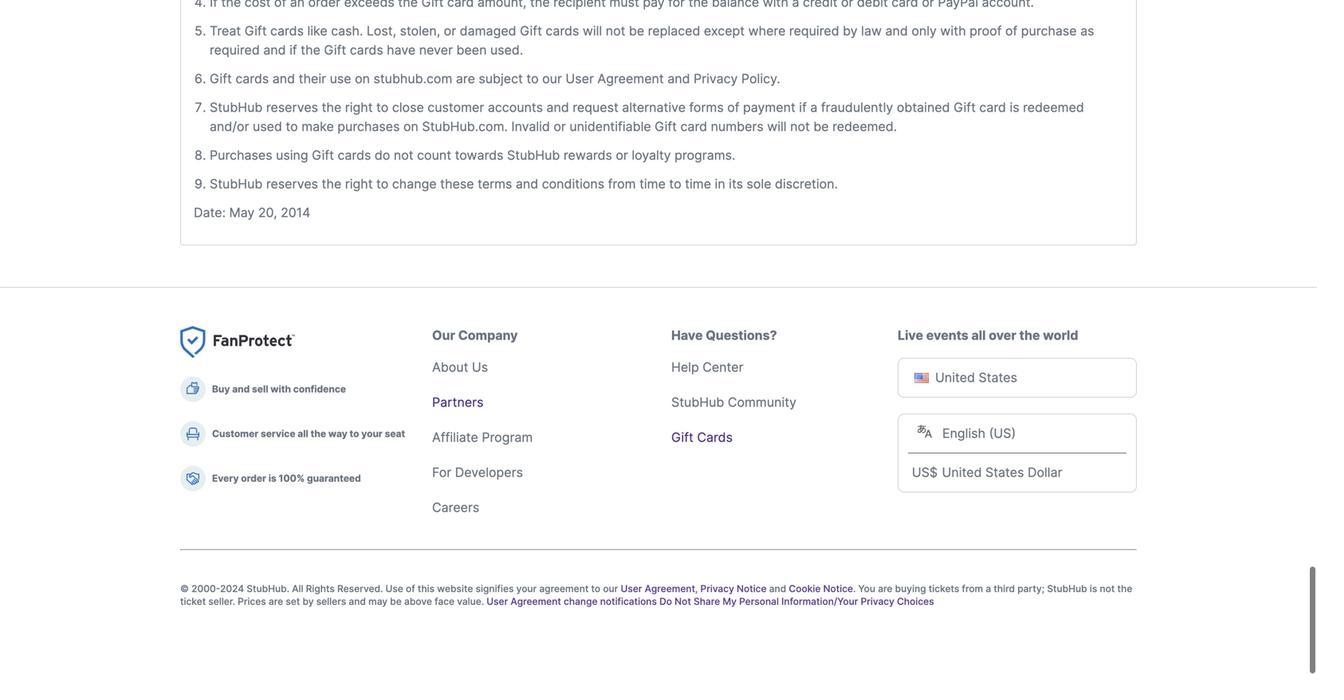 Task type: locate. For each thing, give the bounding box(es) containing it.
customer
[[428, 103, 484, 119]]

gift cards link
[[672, 433, 733, 449]]

1 vertical spatial from
[[962, 587, 984, 598]]

not down payment
[[791, 122, 810, 138]]

1 horizontal spatial by
[[843, 26, 858, 42]]

buy
[[212, 387, 230, 398]]

0 vertical spatial is
[[1010, 103, 1020, 119]]

2 vertical spatial are
[[269, 599, 283, 611]]

1 vertical spatial card
[[681, 122, 708, 138]]

us$ united states dollar
[[912, 468, 1063, 484]]

0 vertical spatial are
[[456, 74, 475, 90]]

right down purchases
[[345, 180, 373, 195]]

rights
[[306, 587, 335, 598]]

time down loyalty
[[640, 180, 666, 195]]

agreement up do
[[645, 587, 696, 598]]

0 horizontal spatial will
[[583, 26, 602, 42]]

is inside stubhub reserves the right to close customer accounts and request alternative forms of payment if a fraudulently obtained gift card is redeemed and/or used to make purchases on stubhub.com. invalid or unidentifiable gift card numbers will not be redeemed.
[[1010, 103, 1020, 119]]

0 horizontal spatial on
[[355, 74, 370, 90]]

0 horizontal spatial if
[[290, 46, 297, 61]]

1 horizontal spatial all
[[972, 331, 986, 347]]

0 vertical spatial united
[[936, 373, 976, 389]]

terms
[[478, 180, 512, 195]]

choices
[[897, 599, 935, 611]]

privacy up "forms"
[[694, 74, 738, 90]]

with
[[941, 26, 966, 42], [271, 387, 291, 398]]

agreement down the © 2000-2024 stubhub. all rights reserved. use of this website signifies your agreement to our user agreement , privacy notice and cookie notice
[[511, 599, 561, 611]]

stubhub up and/or
[[210, 103, 263, 119]]

united
[[936, 373, 976, 389], [942, 468, 982, 484]]

0 vertical spatial change
[[392, 180, 437, 195]]

of inside 'treat gift cards like cash. lost, stolen, or damaged gift cards will not be replaced except where required by law and only with proof of purchase as required and if the gift cards have never been used.'
[[1006, 26, 1018, 42]]

cards left like
[[270, 26, 304, 42]]

1 horizontal spatial on
[[404, 122, 419, 138]]

1 horizontal spatial user
[[566, 74, 594, 90]]

2 reserves from the top
[[266, 180, 318, 195]]

will up request
[[583, 26, 602, 42]]

reserves inside stubhub reserves the right to close customer accounts and request alternative forms of payment if a fraudulently obtained gift card is redeemed and/or used to make purchases on stubhub.com. invalid or unidentifiable gift card numbers will not be redeemed.
[[266, 103, 318, 119]]

0 vertical spatial required
[[790, 26, 840, 42]]

is right the "order"
[[269, 476, 277, 488]]

notice up information/your
[[824, 587, 854, 598]]

a
[[811, 103, 818, 119], [986, 587, 992, 598]]

to
[[527, 74, 539, 90], [377, 103, 389, 119], [286, 122, 298, 138], [377, 180, 389, 195], [670, 180, 682, 195], [350, 432, 359, 443], [591, 587, 601, 598]]

required down treat on the left top
[[210, 46, 260, 61]]

redeemed
[[1023, 103, 1085, 119]]

1 vertical spatial user
[[621, 587, 642, 598]]

with right "only"
[[941, 26, 966, 42]]

or inside stubhub reserves the right to close customer accounts and request alternative forms of payment if a fraudulently obtained gift card is redeemed and/or used to make purchases on stubhub.com. invalid or unidentifiable gift card numbers will not be redeemed.
[[554, 122, 566, 138]]

all left over
[[972, 331, 986, 347]]

are right you
[[878, 587, 893, 598]]

1 vertical spatial if
[[799, 103, 807, 119]]

1 vertical spatial be
[[814, 122, 829, 138]]

0 horizontal spatial be
[[390, 599, 402, 611]]

gift right treat on the left top
[[245, 26, 267, 42]]

gift down cash.
[[324, 46, 346, 61]]

of right the proof
[[1006, 26, 1018, 42]]

buying
[[895, 587, 927, 598]]

all right service
[[298, 432, 309, 443]]

1 horizontal spatial or
[[554, 122, 566, 138]]

is right party;
[[1090, 587, 1098, 598]]

gift left cards
[[672, 433, 694, 449]]

date:
[[194, 208, 226, 224]]

the inside stubhub reserves the right to close customer accounts and request alternative forms of payment if a fraudulently obtained gift card is redeemed and/or used to make purchases on stubhub.com. invalid or unidentifiable gift card numbers will not be redeemed.
[[322, 103, 342, 119]]

fraudulently
[[821, 103, 894, 119]]

not inside 'treat gift cards like cash. lost, stolen, or damaged gift cards will not be replaced except where required by law and only with proof of purchase as required and if the gift cards have never been used.'
[[606, 26, 626, 42]]

gift down 'alternative'
[[655, 122, 677, 138]]

0 vertical spatial with
[[941, 26, 966, 42]]

user down signifies
[[487, 599, 508, 611]]

gift down make
[[312, 151, 334, 166]]

1 notice from the left
[[737, 587, 767, 598]]

1 vertical spatial reserves
[[266, 180, 318, 195]]

by left law
[[843, 26, 858, 42]]

by inside . you are buying tickets from a third party; stubhub is not the ticket seller. prices are set by sellers and may be above face value.
[[303, 599, 314, 611]]

agreement
[[598, 74, 664, 90], [645, 587, 696, 598], [511, 599, 561, 611]]

by for law
[[843, 26, 858, 42]]

0 vertical spatial card
[[980, 103, 1007, 119]]

by inside 'treat gift cards like cash. lost, stolen, or damaged gift cards will not be replaced except where required by law and only with proof of purchase as required and if the gift cards have never been used.'
[[843, 26, 858, 42]]

stubhub up gift cards link on the right bottom of the page
[[672, 398, 725, 414]]

reserves up 'used'
[[266, 103, 318, 119]]

guaranteed
[[307, 476, 361, 488]]

1 vertical spatial all
[[298, 432, 309, 443]]

on down close
[[404, 122, 419, 138]]

not right do
[[394, 151, 414, 166]]

stubhub down purchases
[[210, 180, 263, 195]]

2 horizontal spatial are
[[878, 587, 893, 598]]

1 horizontal spatial time
[[685, 180, 712, 195]]

our
[[542, 74, 562, 90], [603, 587, 618, 598]]

card left redeemed
[[980, 103, 1007, 119]]

1 horizontal spatial notice
[[824, 587, 854, 598]]

0 vertical spatial will
[[583, 26, 602, 42]]

help center link
[[672, 363, 744, 379]]

the
[[301, 46, 321, 61], [322, 103, 342, 119], [322, 180, 342, 195], [1020, 331, 1041, 347], [311, 432, 326, 443], [1118, 587, 1133, 598]]

stubhub inside . you are buying tickets from a third party; stubhub is not the ticket seller. prices are set by sellers and may be above face value.
[[1048, 587, 1088, 598]]

1 horizontal spatial are
[[456, 74, 475, 90]]

not left replaced in the top of the page
[[606, 26, 626, 42]]

agreement up 'alternative'
[[598, 74, 664, 90]]

be inside stubhub reserves the right to close customer accounts and request alternative forms of payment if a fraudulently obtained gift card is redeemed and/or used to make purchases on stubhub.com. invalid or unidentifiable gift card numbers will not be redeemed.
[[814, 122, 829, 138]]

cards
[[697, 433, 733, 449]]

0 vertical spatial user
[[566, 74, 594, 90]]

1 horizontal spatial if
[[799, 103, 807, 119]]

privacy up share
[[701, 587, 735, 598]]

your left seat
[[362, 432, 383, 443]]

user up request
[[566, 74, 594, 90]]

0 horizontal spatial card
[[681, 122, 708, 138]]

0 vertical spatial if
[[290, 46, 297, 61]]

seat
[[385, 432, 405, 443]]

to right 'used'
[[286, 122, 298, 138]]

have questions?
[[672, 331, 777, 347]]

right for close
[[345, 103, 373, 119]]

a left fraudulently
[[811, 103, 818, 119]]

proof
[[970, 26, 1002, 42]]

0 vertical spatial your
[[362, 432, 383, 443]]

stubhub for stubhub reserves the right to change these terms and conditions from time to time in its sole discretion.
[[210, 180, 263, 195]]

0 vertical spatial reserves
[[266, 103, 318, 119]]

policy.
[[742, 74, 781, 90]]

0 vertical spatial from
[[608, 180, 636, 195]]

required right where
[[790, 26, 840, 42]]

cards up 'used'
[[236, 74, 269, 90]]

towards
[[455, 151, 504, 166]]

privacy down you
[[861, 599, 895, 611]]

english
[[943, 429, 986, 445]]

from down loyalty
[[608, 180, 636, 195]]

treat
[[210, 26, 241, 42]]

0 vertical spatial our
[[542, 74, 562, 90]]

1 horizontal spatial will
[[767, 122, 787, 138]]

sellers
[[316, 599, 346, 611]]

2 horizontal spatial is
[[1090, 587, 1098, 598]]

the inside 'treat gift cards like cash. lost, stolen, or damaged gift cards will not be replaced except where required by law and only with proof of purchase as required and if the gift cards have never been used.'
[[301, 46, 321, 61]]

sole
[[747, 180, 772, 195]]

every
[[212, 476, 239, 488]]

0 horizontal spatial or
[[444, 26, 456, 42]]

0 vertical spatial right
[[345, 103, 373, 119]]

or left loyalty
[[616, 151, 628, 166]]

user agreement link
[[621, 587, 696, 598]]

1 reserves from the top
[[266, 103, 318, 119]]

request
[[573, 103, 619, 119]]

be down fraudulently
[[814, 122, 829, 138]]

count
[[417, 151, 452, 166]]

and inside stubhub reserves the right to close customer accounts and request alternative forms of payment if a fraudulently obtained gift card is redeemed and/or used to make purchases on stubhub.com. invalid or unidentifiable gift card numbers will not be redeemed.
[[547, 103, 569, 119]]

with inside 'treat gift cards like cash. lost, stolen, or damaged gift cards will not be replaced except where required by law and only with proof of purchase as required and if the gift cards have never been used.'
[[941, 26, 966, 42]]

cookie
[[789, 587, 821, 598]]

for developers link
[[432, 468, 523, 484]]

0 horizontal spatial a
[[811, 103, 818, 119]]

1 vertical spatial or
[[554, 122, 566, 138]]

partners link
[[432, 398, 484, 414]]

user up notifications
[[621, 587, 642, 598]]

stubhub for stubhub community
[[672, 398, 725, 414]]

notice
[[737, 587, 767, 598], [824, 587, 854, 598]]

0 vertical spatial all
[[972, 331, 986, 347]]

1 vertical spatial of
[[728, 103, 740, 119]]

will
[[583, 26, 602, 42], [767, 122, 787, 138]]

or right invalid
[[554, 122, 566, 138]]

2 right from the top
[[345, 180, 373, 195]]

1 horizontal spatial our
[[603, 587, 618, 598]]

0 horizontal spatial change
[[392, 180, 437, 195]]

to right subject
[[527, 74, 539, 90]]

cards
[[270, 26, 304, 42], [546, 26, 579, 42], [350, 46, 383, 61], [236, 74, 269, 90], [338, 151, 371, 166]]

stubhub right party;
[[1048, 587, 1088, 598]]

1 vertical spatial are
[[878, 587, 893, 598]]

the inside . you are buying tickets from a third party; stubhub is not the ticket seller. prices are set by sellers and may be above face value.
[[1118, 587, 1133, 598]]

united down events
[[936, 373, 976, 389]]

are down the stubhub.
[[269, 599, 283, 611]]

a left third
[[986, 587, 992, 598]]

2 vertical spatial of
[[406, 587, 415, 598]]

0 horizontal spatial of
[[406, 587, 415, 598]]

will down payment
[[767, 122, 787, 138]]

0 horizontal spatial time
[[640, 180, 666, 195]]

0 vertical spatial states
[[979, 373, 1018, 389]]

with right sell
[[271, 387, 291, 398]]

0 vertical spatial by
[[843, 26, 858, 42]]

1 vertical spatial a
[[986, 587, 992, 598]]

0 horizontal spatial is
[[269, 476, 277, 488]]

world
[[1044, 331, 1079, 347]]

1 horizontal spatial is
[[1010, 103, 1020, 119]]

information/your
[[782, 599, 859, 611]]

2 horizontal spatial user
[[621, 587, 642, 598]]

have
[[672, 331, 703, 347]]

your right signifies
[[517, 587, 537, 598]]

notice up personal on the bottom right of the page
[[737, 587, 767, 598]]

may
[[229, 208, 255, 224]]

will inside 'treat gift cards like cash. lost, stolen, or damaged gift cards will not be replaced except where required by law and only with proof of purchase as required and if the gift cards have never been used.'
[[583, 26, 602, 42]]

be left replaced in the top of the page
[[629, 26, 645, 42]]

and inside . you are buying tickets from a third party; stubhub is not the ticket seller. prices are set by sellers and may be above face value.
[[349, 599, 366, 611]]

our up notifications
[[603, 587, 618, 598]]

2 horizontal spatial be
[[814, 122, 829, 138]]

in
[[715, 180, 726, 195]]

1 horizontal spatial card
[[980, 103, 1007, 119]]

from right tickets
[[962, 587, 984, 598]]

if
[[290, 46, 297, 61], [799, 103, 807, 119]]

1 vertical spatial right
[[345, 180, 373, 195]]

states down over
[[979, 373, 1018, 389]]

0 vertical spatial privacy
[[694, 74, 738, 90]]

by right "set"
[[303, 599, 314, 611]]

2 vertical spatial is
[[1090, 587, 1098, 598]]

our up accounts
[[542, 74, 562, 90]]

to down do
[[377, 180, 389, 195]]

or up never
[[444, 26, 456, 42]]

affiliate
[[432, 433, 478, 449]]

is left redeemed
[[1010, 103, 1020, 119]]

unidentifiable
[[570, 122, 651, 138]]

time left in on the right
[[685, 180, 712, 195]]

right up purchases
[[345, 103, 373, 119]]

states down (us)
[[986, 468, 1025, 484]]

united right us$ on the right of page
[[942, 468, 982, 484]]

share
[[694, 599, 720, 611]]

0 horizontal spatial by
[[303, 599, 314, 611]]

have
[[387, 46, 416, 61]]

card down "forms"
[[681, 122, 708, 138]]

2024
[[220, 587, 244, 598]]

change down agreement
[[564, 599, 598, 611]]

above
[[404, 599, 432, 611]]

privacy
[[694, 74, 738, 90], [701, 587, 735, 598], [861, 599, 895, 611]]

1 horizontal spatial change
[[564, 599, 598, 611]]

1 vertical spatial on
[[404, 122, 419, 138]]

2 notice from the left
[[824, 587, 854, 598]]

2 vertical spatial be
[[390, 599, 402, 611]]

programs.
[[675, 151, 736, 166]]

reserves down using
[[266, 180, 318, 195]]

of up numbers
[[728, 103, 740, 119]]

card
[[980, 103, 1007, 119], [681, 122, 708, 138]]

2 vertical spatial or
[[616, 151, 628, 166]]

my
[[723, 599, 737, 611]]

2 vertical spatial agreement
[[511, 599, 561, 611]]

0 vertical spatial be
[[629, 26, 645, 42]]

buy and sell with confidence
[[212, 387, 346, 398]]

every order is 100% guaranteed
[[212, 476, 361, 488]]

0 horizontal spatial with
[[271, 387, 291, 398]]

our
[[432, 331, 455, 347]]

be down use
[[390, 599, 402, 611]]

1 horizontal spatial a
[[986, 587, 992, 598]]

fan protect gurantee image
[[180, 329, 295, 362]]

1 vertical spatial privacy
[[701, 587, 735, 598]]

0 vertical spatial a
[[811, 103, 818, 119]]

2 vertical spatial privacy
[[861, 599, 895, 611]]

set
[[286, 599, 300, 611]]

to down loyalty
[[670, 180, 682, 195]]

not right party;
[[1100, 587, 1115, 598]]

for
[[432, 468, 452, 484]]

2 horizontal spatial of
[[1006, 26, 1018, 42]]

time
[[640, 180, 666, 195], [685, 180, 712, 195]]

0 horizontal spatial are
[[269, 599, 283, 611]]

0 vertical spatial of
[[1006, 26, 1018, 42]]

if inside 'treat gift cards like cash. lost, stolen, or damaged gift cards will not be replaced except where required by law and only with proof of purchase as required and if the gift cards have never been used.'
[[290, 46, 297, 61]]

change down count
[[392, 180, 437, 195]]

1 horizontal spatial of
[[728, 103, 740, 119]]

or inside 'treat gift cards like cash. lost, stolen, or damaged gift cards will not be replaced except where required by law and only with proof of purchase as required and if the gift cards have never been used.'
[[444, 26, 456, 42]]

stubhub inside stubhub reserves the right to close customer accounts and request alternative forms of payment if a fraudulently obtained gift card is redeemed and/or used to make purchases on stubhub.com. invalid or unidentifiable gift card numbers will not be redeemed.
[[210, 103, 263, 119]]

from
[[608, 180, 636, 195], [962, 587, 984, 598]]

©
[[180, 587, 189, 598]]

notifications
[[600, 599, 657, 611]]

on
[[355, 74, 370, 90], [404, 122, 419, 138]]

1 horizontal spatial your
[[517, 587, 537, 598]]

2 horizontal spatial or
[[616, 151, 628, 166]]

1 horizontal spatial be
[[629, 26, 645, 42]]

1 horizontal spatial with
[[941, 26, 966, 42]]

of
[[1006, 26, 1018, 42], [728, 103, 740, 119], [406, 587, 415, 598]]

(us)
[[990, 429, 1016, 445]]

affiliate program link
[[432, 433, 533, 449]]

are down been
[[456, 74, 475, 90]]

1 right from the top
[[345, 103, 373, 119]]

never
[[419, 46, 453, 61]]

right inside stubhub reserves the right to close customer accounts and request alternative forms of payment if a fraudulently obtained gift card is redeemed and/or used to make purchases on stubhub.com. invalid or unidentifiable gift card numbers will not be redeemed.
[[345, 103, 373, 119]]

1 vertical spatial will
[[767, 122, 787, 138]]

0 vertical spatial or
[[444, 26, 456, 42]]

on right use
[[355, 74, 370, 90]]

1 horizontal spatial from
[[962, 587, 984, 598]]

of up above
[[406, 587, 415, 598]]



Task type: vqa. For each thing, say whether or not it's contained in the screenshot.
R&B
no



Task type: describe. For each thing, give the bounding box(es) containing it.
do not share my personal information/your privacy choices button
[[657, 599, 935, 612]]

1 horizontal spatial required
[[790, 26, 840, 42]]

right for change
[[345, 180, 373, 195]]

agreement
[[539, 587, 589, 598]]

2 time from the left
[[685, 180, 712, 195]]

2014
[[281, 208, 311, 224]]

lost,
[[367, 26, 396, 42]]

make
[[302, 122, 334, 138]]

damaged
[[460, 26, 517, 42]]

where
[[749, 26, 786, 42]]

conditions
[[542, 180, 605, 195]]

be inside 'treat gift cards like cash. lost, stolen, or damaged gift cards will not be replaced except where required by law and only with proof of purchase as required and if the gift cards have never been used.'
[[629, 26, 645, 42]]

1 vertical spatial change
[[564, 599, 598, 611]]

reserves for stubhub reserves the right to close customer accounts and request alternative forms of payment if a fraudulently obtained gift card is redeemed and/or used to make purchases on stubhub.com. invalid or unidentifiable gift card numbers will not be redeemed.
[[266, 103, 318, 119]]

us$
[[912, 468, 938, 484]]

except
[[704, 26, 745, 42]]

0 horizontal spatial user
[[487, 599, 508, 611]]

these
[[440, 180, 474, 195]]

english (us)
[[943, 429, 1016, 445]]

developers
[[455, 468, 523, 484]]

events
[[927, 331, 969, 347]]

reserves for stubhub reserves the right to change these terms and conditions from time to time in its sole discretion.
[[266, 180, 318, 195]]

only
[[912, 26, 937, 42]]

order
[[241, 476, 266, 488]]

treat gift cards like cash. lost, stolen, or damaged gift cards will not be replaced except where required by law and only with proof of purchase as required and if the gift cards have never been used.
[[210, 26, 1095, 61]]

face
[[435, 599, 455, 611]]

0 vertical spatial agreement
[[598, 74, 664, 90]]

to up purchases
[[377, 103, 389, 119]]

invalid
[[512, 122, 550, 138]]

purchase
[[1022, 26, 1077, 42]]

user agreement change notifications
[[487, 599, 657, 611]]

and/or
[[210, 122, 249, 138]]

a inside stubhub reserves the right to close customer accounts and request alternative forms of payment if a fraudulently obtained gift card is redeemed and/or used to make purchases on stubhub.com. invalid or unidentifiable gift card numbers will not be redeemed.
[[811, 103, 818, 119]]

stubhub.
[[247, 587, 289, 598]]

stubhub down invalid
[[507, 151, 560, 166]]

will inside stubhub reserves the right to close customer accounts and request alternative forms of payment if a fraudulently obtained gift card is redeemed and/or used to make purchases on stubhub.com. invalid or unidentifiable gift card numbers will not be redeemed.
[[767, 122, 787, 138]]

sell
[[252, 387, 268, 398]]

loyalty
[[632, 151, 671, 166]]

ticket
[[180, 599, 206, 611]]

partners
[[432, 398, 484, 414]]

stubhub.com.
[[422, 122, 508, 138]]

help
[[672, 363, 699, 379]]

use
[[386, 587, 403, 598]]

website
[[437, 587, 473, 598]]

not inside . you are buying tickets from a third party; stubhub is not the ticket seller. prices are set by sellers and may be above face value.
[[1100, 587, 1115, 598]]

stubhub for stubhub reserves the right to close customer accounts and request alternative forms of payment if a fraudulently obtained gift card is redeemed and/or used to make purchases on stubhub.com. invalid or unidentifiable gift card numbers will not be redeemed.
[[210, 103, 263, 119]]

2000-
[[192, 587, 220, 598]]

do not share my personal information/your privacy choices
[[660, 599, 935, 611]]

if inside stubhub reserves the right to close customer accounts and request alternative forms of payment if a fraudulently obtained gift card is redeemed and/or used to make purchases on stubhub.com. invalid or unidentifiable gift card numbers will not be redeemed.
[[799, 103, 807, 119]]

.
[[854, 587, 856, 598]]

personal
[[739, 599, 779, 611]]

united states
[[936, 373, 1018, 389]]

be inside . you are buying tickets from a third party; stubhub is not the ticket seller. prices are set by sellers and may be above face value.
[[390, 599, 402, 611]]

not
[[675, 599, 691, 611]]

of inside stubhub reserves the right to close customer accounts and request alternative forms of payment if a fraudulently obtained gift card is redeemed and/or used to make purchases on stubhub.com. invalid or unidentifiable gift card numbers will not be redeemed.
[[728, 103, 740, 119]]

been
[[457, 46, 487, 61]]

1 vertical spatial united
[[942, 468, 982, 484]]

all for events
[[972, 331, 986, 347]]

states inside "button"
[[979, 373, 1018, 389]]

questions?
[[706, 331, 777, 347]]

like
[[307, 26, 328, 42]]

1 vertical spatial your
[[517, 587, 537, 598]]

help center
[[672, 363, 744, 379]]

cards right damaged
[[546, 26, 579, 42]]

united inside "button"
[[936, 373, 976, 389]]

by for sellers
[[303, 599, 314, 611]]

privacy inside button
[[861, 599, 895, 611]]

third
[[994, 587, 1015, 598]]

program
[[482, 433, 533, 449]]

party;
[[1018, 587, 1045, 598]]

using
[[276, 151, 308, 166]]

0 horizontal spatial our
[[542, 74, 562, 90]]

from inside . you are buying tickets from a third party; stubhub is not the ticket seller. prices are set by sellers and may be above face value.
[[962, 587, 984, 598]]

forms
[[690, 103, 724, 119]]

0 horizontal spatial from
[[608, 180, 636, 195]]

cash.
[[331, 26, 363, 42]]

way
[[328, 432, 348, 443]]

stubhub reserves the right to change these terms and conditions from time to time in its sole discretion.
[[210, 180, 838, 195]]

1 vertical spatial is
[[269, 476, 277, 488]]

gift right obtained
[[954, 103, 976, 119]]

stubhub community link
[[672, 398, 797, 414]]

language_20x20 image
[[917, 427, 933, 443]]

cards down lost,
[[350, 46, 383, 61]]

over
[[989, 331, 1017, 347]]

value.
[[457, 599, 484, 611]]

to up user agreement change notifications on the bottom left of the page
[[591, 587, 601, 598]]

reserved.
[[337, 587, 383, 598]]

numbers
[[711, 122, 764, 138]]

100%
[[279, 476, 305, 488]]

may
[[369, 599, 388, 611]]

all for service
[[298, 432, 309, 443]]

gift down treat on the left top
[[210, 74, 232, 90]]

20,
[[258, 208, 277, 224]]

1 vertical spatial our
[[603, 587, 618, 598]]

careers
[[432, 503, 480, 519]]

as
[[1081, 26, 1095, 42]]

is inside . you are buying tickets from a third party; stubhub is not the ticket seller. prices are set by sellers and may be above face value.
[[1090, 587, 1098, 598]]

1 vertical spatial required
[[210, 46, 260, 61]]

a inside . you are buying tickets from a third party; stubhub is not the ticket seller. prices are set by sellers and may be above face value.
[[986, 587, 992, 598]]

1 vertical spatial with
[[271, 387, 291, 398]]

cards left do
[[338, 151, 371, 166]]

used.
[[491, 46, 523, 61]]

use
[[330, 74, 351, 90]]

their
[[299, 74, 326, 90]]

service
[[261, 432, 296, 443]]

on inside stubhub reserves the right to close customer accounts and request alternative forms of payment if a fraudulently obtained gift card is redeemed and/or used to make purchases on stubhub.com. invalid or unidentifiable gift card numbers will not be redeemed.
[[404, 122, 419, 138]]

do
[[375, 151, 390, 166]]

stubhub reserves the right to close customer accounts and request alternative forms of payment if a fraudulently obtained gift card is redeemed and/or used to make purchases on stubhub.com. invalid or unidentifiable gift card numbers will not be redeemed.
[[210, 103, 1085, 138]]

payment
[[743, 103, 796, 119]]

customer service all the way to your seat
[[212, 432, 405, 443]]

to right way
[[350, 432, 359, 443]]

rewards
[[564, 151, 612, 166]]

stubhub.com
[[374, 74, 453, 90]]

0 horizontal spatial your
[[362, 432, 383, 443]]

privacy notice link
[[701, 587, 767, 598]]

cookie notice link
[[789, 587, 854, 598]]

gift up "used."
[[520, 26, 542, 42]]

© 2000-2024 stubhub. all rights reserved. use of this website signifies your agreement to our user agreement , privacy notice and cookie notice
[[180, 587, 854, 598]]

0 vertical spatial on
[[355, 74, 370, 90]]

confidence
[[293, 387, 346, 398]]

affiliate program
[[432, 433, 533, 449]]

1 vertical spatial states
[[986, 468, 1025, 484]]

1 time from the left
[[640, 180, 666, 195]]

live events all over the world
[[898, 331, 1079, 347]]

1 vertical spatial agreement
[[645, 587, 696, 598]]

about
[[432, 363, 469, 379]]

not inside stubhub reserves the right to close customer accounts and request alternative forms of payment if a fraudulently obtained gift card is redeemed and/or used to make purchases on stubhub.com. invalid or unidentifiable gift card numbers will not be redeemed.
[[791, 122, 810, 138]]

all
[[292, 587, 303, 598]]



